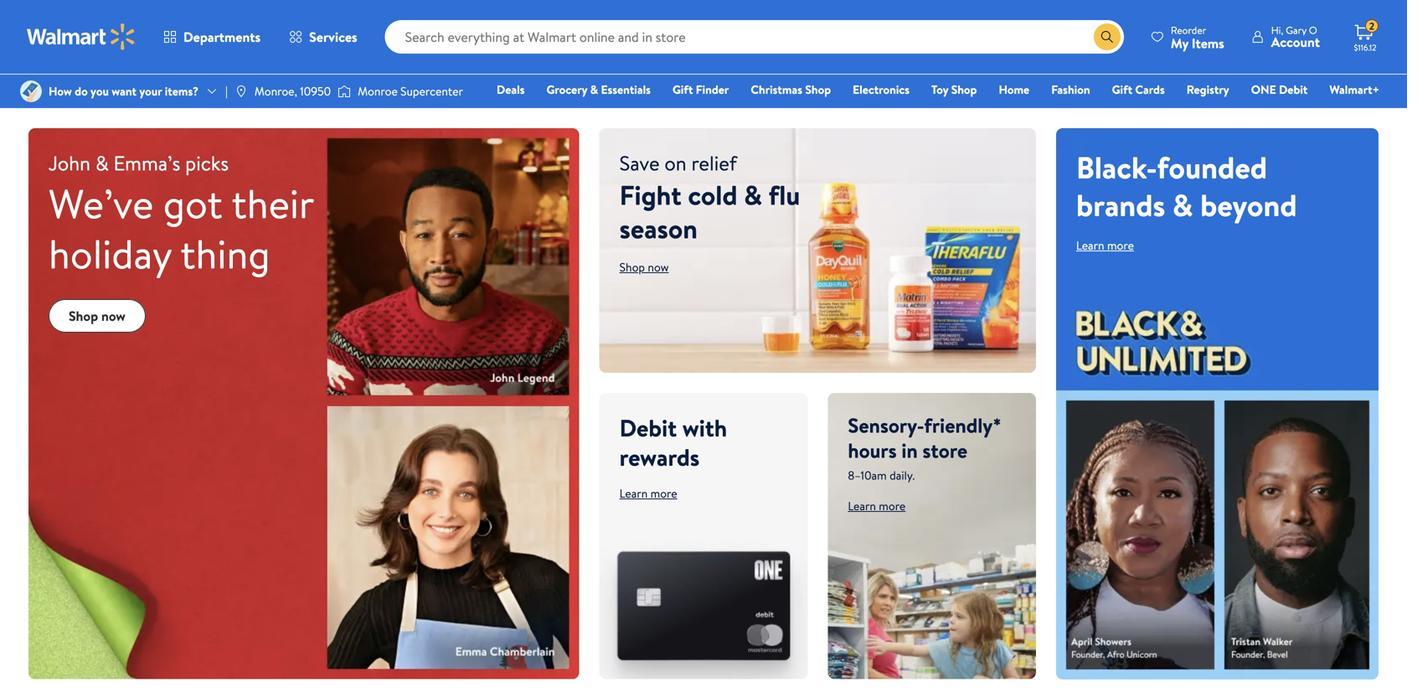 Task type: describe. For each thing, give the bounding box(es) containing it.
monroe, 10950
[[255, 83, 331, 99]]

hours
[[848, 437, 897, 465]]

gift for gift cards
[[1112, 81, 1133, 98]]

Walmart Site-Wide search field
[[385, 20, 1124, 54]]

got
[[163, 175, 223, 231]]

 image for monroe, 10950
[[234, 85, 248, 98]]

options for "options" link corresponding to third product group from the left
[[495, 26, 537, 42]]

learn more for black-founded brands & beyond
[[1077, 237, 1134, 253]]

now for we've got their holiday thing
[[101, 307, 126, 325]]

shop now for fight cold & flu season
[[620, 259, 669, 275]]

home
[[999, 81, 1030, 98]]

beyond
[[1201, 184, 1298, 226]]

o
[[1310, 23, 1318, 37]]

supercenter
[[401, 83, 463, 99]]

add button for 3rd product group from the right
[[257, 20, 318, 47]]

deals
[[497, 81, 525, 98]]

holiday
[[49, 226, 171, 281]]

add to cart image
[[1164, 24, 1184, 44]]

Search search field
[[385, 20, 1124, 54]]

gift finder
[[673, 81, 729, 98]]

rewards
[[620, 441, 700, 473]]

store
[[923, 437, 968, 465]]

$116.12
[[1354, 42, 1377, 53]]

fight
[[620, 176, 682, 213]]

departments
[[183, 28, 261, 46]]

sensory-friendly* hours in store 8–10am daily.
[[848, 411, 1002, 483]]

one debit
[[1252, 81, 1308, 98]]

want
[[112, 83, 137, 99]]

learn for debit with rewards
[[620, 485, 648, 501]]

1 add from the left
[[284, 25, 305, 42]]

hi, gary o account
[[1272, 23, 1321, 51]]

finder
[[696, 81, 729, 98]]

& inside the black-founded brands & beyond
[[1173, 184, 1194, 226]]

1 product group from the left
[[32, 0, 233, 74]]

christmas
[[751, 81, 803, 98]]

gary
[[1286, 23, 1307, 37]]

home link
[[992, 80, 1037, 98]]

gift finder link
[[665, 80, 737, 98]]

grocery & essentials
[[547, 81, 651, 98]]

2
[[1370, 19, 1375, 33]]

fight cold & flu season
[[620, 176, 801, 247]]

registry
[[1187, 81, 1230, 98]]

walmart image
[[27, 23, 136, 50]]

reorder
[[1171, 23, 1207, 37]]

season
[[620, 210, 698, 247]]

account
[[1272, 33, 1321, 51]]

gift cards link
[[1105, 80, 1173, 98]]

1 horizontal spatial more
[[879, 498, 906, 514]]

grocery & essentials link
[[539, 80, 659, 98]]

shop inside toy shop link
[[952, 81, 977, 98]]

3 product group from the left
[[482, 0, 684, 74]]

daily.
[[890, 467, 915, 483]]

options for "options" link associated with 4th product group from the right
[[45, 26, 86, 42]]

shop now for we've got their holiday thing
[[69, 307, 126, 325]]

items?
[[165, 83, 199, 99]]

 image for how do you want your items?
[[20, 80, 42, 102]]

walmart+
[[1330, 81, 1380, 98]]

monroe
[[358, 83, 398, 99]]

do
[[75, 83, 88, 99]]

we've got their holiday thing
[[49, 175, 314, 281]]

learn more link for black-founded brands & beyond
[[1077, 237, 1134, 253]]

8–10am
[[848, 467, 887, 483]]

shop down season
[[620, 259, 645, 275]]

shop inside 'shop now' "link"
[[69, 307, 98, 325]]

search icon image
[[1101, 30, 1114, 44]]



Task type: locate. For each thing, give the bounding box(es) containing it.
learn more link
[[1077, 237, 1134, 253], [620, 485, 678, 501], [848, 498, 906, 514]]

shop now link for we've got their holiday thing
[[49, 299, 146, 332]]

how
[[49, 83, 72, 99]]

gift left cards
[[1112, 81, 1133, 98]]

flu
[[769, 176, 801, 213]]

debit
[[1280, 81, 1308, 98], [620, 411, 677, 444]]

2 horizontal spatial &
[[1173, 184, 1194, 226]]

learn more link down brands
[[1077, 237, 1134, 253]]

more down daily.
[[879, 498, 906, 514]]

how do you want your items?
[[49, 83, 199, 99]]

shop now link for fight cold & flu season
[[620, 259, 669, 275]]

0 horizontal spatial add
[[284, 25, 305, 42]]

thing
[[180, 226, 270, 281]]

2 horizontal spatial learn
[[1077, 237, 1105, 253]]

debit right one
[[1280, 81, 1308, 98]]

&
[[590, 81, 598, 98], [744, 176, 762, 213], [1173, 184, 1194, 226]]

learn more link down 8–10am
[[848, 498, 906, 514]]

0 vertical spatial debit
[[1280, 81, 1308, 98]]

1 horizontal spatial options
[[495, 26, 537, 42]]

|
[[225, 83, 228, 99]]

0 horizontal spatial learn more link
[[620, 485, 678, 501]]

1 vertical spatial shop now link
[[49, 299, 146, 332]]

monroe supercenter
[[358, 83, 463, 99]]

toy shop
[[932, 81, 977, 98]]

christmas shop
[[751, 81, 831, 98]]

2 add from the left
[[1184, 25, 1205, 42]]

more down brands
[[1108, 237, 1134, 253]]

2 add button from the left
[[1157, 20, 1219, 47]]

1 horizontal spatial learn more link
[[848, 498, 906, 514]]

1 horizontal spatial options link
[[482, 20, 550, 47]]

1 horizontal spatial shop now link
[[620, 259, 669, 275]]

1 horizontal spatial add
[[1184, 25, 1205, 42]]

more for brands
[[1108, 237, 1134, 253]]

debit left with
[[620, 411, 677, 444]]

hi,
[[1272, 23, 1284, 37]]

 image
[[20, 80, 42, 102], [234, 85, 248, 98]]

shop now link down holiday
[[49, 299, 146, 332]]

1 horizontal spatial gift
[[1112, 81, 1133, 98]]

0 horizontal spatial learn more
[[620, 485, 678, 501]]

0 horizontal spatial options link
[[32, 20, 100, 47]]

fashion
[[1052, 81, 1091, 98]]

options link for third product group from the left
[[482, 20, 550, 47]]

registry link
[[1180, 80, 1237, 98]]

1 vertical spatial shop now
[[69, 307, 126, 325]]

0 horizontal spatial  image
[[20, 80, 42, 102]]

0 horizontal spatial options
[[45, 26, 86, 42]]

with
[[683, 411, 728, 444]]

black-founded brands & beyond
[[1077, 146, 1298, 226]]

2 options link from the left
[[482, 20, 550, 47]]

learn for black-founded brands & beyond
[[1077, 237, 1105, 253]]

1 vertical spatial now
[[101, 307, 126, 325]]

electronics
[[853, 81, 910, 98]]

you
[[91, 83, 109, 99]]

4 product group from the left
[[1157, 0, 1359, 74]]

options link up how
[[32, 20, 100, 47]]

learn down rewards
[[620, 485, 648, 501]]

essentials
[[601, 81, 651, 98]]

deals link
[[489, 80, 532, 98]]

my
[[1171, 34, 1189, 52]]

shop now down holiday
[[69, 307, 126, 325]]

2 horizontal spatial learn more
[[1077, 237, 1134, 253]]

shop now link
[[620, 259, 669, 275], [49, 299, 146, 332]]

reorder my items
[[1171, 23, 1225, 52]]

cards
[[1136, 81, 1165, 98]]

2 options from the left
[[495, 26, 537, 42]]

options link up deals
[[482, 20, 550, 47]]

2 gift from the left
[[1112, 81, 1133, 98]]

departments button
[[149, 17, 275, 57]]

toy
[[932, 81, 949, 98]]

now
[[648, 259, 669, 275], [101, 307, 126, 325]]

learn more
[[1077, 237, 1134, 253], [620, 485, 678, 501], [848, 498, 906, 514]]

0 horizontal spatial shop now link
[[49, 299, 146, 332]]

shop
[[806, 81, 831, 98], [952, 81, 977, 98], [620, 259, 645, 275], [69, 307, 98, 325]]

1 horizontal spatial learn
[[848, 498, 876, 514]]

add button
[[257, 20, 318, 47], [1157, 20, 1219, 47]]

debit inside debit with rewards
[[620, 411, 677, 444]]

1 options link from the left
[[32, 20, 100, 47]]

more
[[1108, 237, 1134, 253], [651, 485, 678, 501], [879, 498, 906, 514]]

more for rewards
[[651, 485, 678, 501]]

1 horizontal spatial  image
[[234, 85, 248, 98]]

& right brands
[[1173, 184, 1194, 226]]

walmart+ link
[[1322, 80, 1388, 98]]

toy shop link
[[924, 80, 985, 98]]

in
[[902, 437, 918, 465]]

learn down 8–10am
[[848, 498, 876, 514]]

christmas shop link
[[743, 80, 839, 98]]

learn
[[1077, 237, 1105, 253], [620, 485, 648, 501], [848, 498, 876, 514]]

gift left finder
[[673, 81, 693, 98]]

1 add button from the left
[[257, 20, 318, 47]]

0 horizontal spatial debit
[[620, 411, 677, 444]]

1 horizontal spatial add button
[[1157, 20, 1219, 47]]

1 horizontal spatial debit
[[1280, 81, 1308, 98]]

& left flu
[[744, 176, 762, 213]]

founded
[[1157, 146, 1268, 188]]

1 horizontal spatial shop now
[[620, 259, 669, 275]]

& inside fight cold & flu season
[[744, 176, 762, 213]]

1 gift from the left
[[673, 81, 693, 98]]

cold
[[688, 176, 738, 213]]

shop down holiday
[[69, 307, 98, 325]]

learn more down rewards
[[620, 485, 678, 501]]

gift
[[673, 81, 693, 98], [1112, 81, 1133, 98]]

2 horizontal spatial more
[[1108, 237, 1134, 253]]

their
[[232, 175, 314, 231]]

now down season
[[648, 259, 669, 275]]

debit with rewards
[[620, 411, 728, 473]]

gift cards
[[1112, 81, 1165, 98]]

0 vertical spatial shop now link
[[620, 259, 669, 275]]

shop now link down season
[[620, 259, 669, 275]]

brands
[[1077, 184, 1166, 226]]

one
[[1252, 81, 1277, 98]]

services
[[309, 28, 357, 46]]

product group
[[32, 0, 233, 74], [257, 0, 459, 74], [482, 0, 684, 74], [1157, 0, 1359, 74]]

learn more down 8–10am
[[848, 498, 906, 514]]

add button for 1st product group from right
[[1157, 20, 1219, 47]]

shop now
[[620, 259, 669, 275], [69, 307, 126, 325]]

0 horizontal spatial learn
[[620, 485, 648, 501]]

options link
[[32, 20, 100, 47], [482, 20, 550, 47]]

we've
[[49, 175, 154, 231]]

2 horizontal spatial learn more link
[[1077, 237, 1134, 253]]

& right grocery
[[590, 81, 598, 98]]

gift for gift finder
[[673, 81, 693, 98]]

options link for 4th product group from the right
[[32, 20, 100, 47]]

0 horizontal spatial gift
[[673, 81, 693, 98]]

sensory-
[[848, 411, 925, 439]]

2 product group from the left
[[257, 0, 459, 74]]

 image
[[338, 83, 351, 100]]

1 vertical spatial debit
[[620, 411, 677, 444]]

learn more down brands
[[1077, 237, 1134, 253]]

fashion link
[[1044, 80, 1098, 98]]

friendly*
[[925, 411, 1002, 439]]

grocery
[[547, 81, 588, 98]]

one debit link
[[1244, 80, 1316, 98]]

0 horizontal spatial now
[[101, 307, 126, 325]]

0 horizontal spatial &
[[590, 81, 598, 98]]

your
[[139, 83, 162, 99]]

1 horizontal spatial now
[[648, 259, 669, 275]]

black-
[[1077, 146, 1157, 188]]

now down holiday
[[101, 307, 126, 325]]

0 vertical spatial shop now
[[620, 259, 669, 275]]

learn more for debit with rewards
[[620, 485, 678, 501]]

shop right christmas
[[806, 81, 831, 98]]

add
[[284, 25, 305, 42], [1184, 25, 1205, 42]]

shop now down season
[[620, 259, 669, 275]]

electronics link
[[846, 80, 918, 98]]

1 horizontal spatial learn more
[[848, 498, 906, 514]]

shop right toy
[[952, 81, 977, 98]]

learn down brands
[[1077, 237, 1105, 253]]

 image right |
[[234, 85, 248, 98]]

monroe,
[[255, 83, 297, 99]]

0 horizontal spatial more
[[651, 485, 678, 501]]

10950
[[300, 83, 331, 99]]

services button
[[275, 17, 372, 57]]

gift inside "link"
[[673, 81, 693, 98]]

options up deals
[[495, 26, 537, 42]]

0 horizontal spatial add button
[[257, 20, 318, 47]]

shop inside christmas shop link
[[806, 81, 831, 98]]

options up how
[[45, 26, 86, 42]]

now for fight cold & flu season
[[648, 259, 669, 275]]

1 options from the left
[[45, 26, 86, 42]]

0 horizontal spatial shop now
[[69, 307, 126, 325]]

0 vertical spatial now
[[648, 259, 669, 275]]

learn more link down rewards
[[620, 485, 678, 501]]

learn more link for debit with rewards
[[620, 485, 678, 501]]

 image left how
[[20, 80, 42, 102]]

more down rewards
[[651, 485, 678, 501]]

1 horizontal spatial &
[[744, 176, 762, 213]]

items
[[1192, 34, 1225, 52]]



Task type: vqa. For each thing, say whether or not it's contained in the screenshot.
leftmost The Fashion
no



